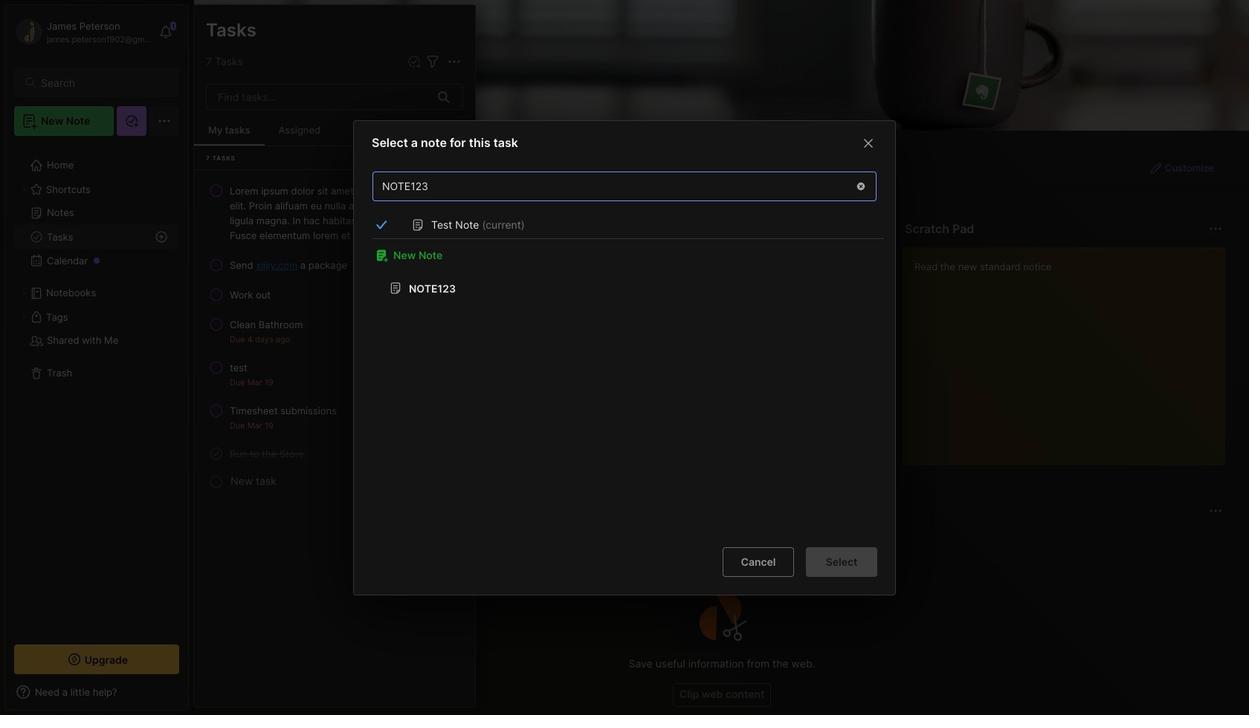 Task type: vqa. For each thing, say whether or not it's contained in the screenshot.
topmost "tab list"
yes



Task type: describe. For each thing, give the bounding box(es) containing it.
clean bathroom 3 cell
[[230, 317, 303, 332]]

Start writing… text field
[[915, 248, 1225, 454]]

2 tab list from the top
[[221, 529, 1220, 547]]

run to the store 6 cell
[[230, 447, 304, 462]]

expand notebooks image
[[19, 289, 28, 298]]

timesheet submissions 5 cell
[[230, 404, 337, 419]]

new task image
[[407, 54, 422, 69]]

send x@y.com a package 1 cell
[[230, 258, 347, 273]]

dropdown list menu
[[415, 241, 549, 381]]

1 tab list from the top
[[221, 247, 878, 265]]

main element
[[0, 0, 193, 716]]

Go to note or move task field
[[414, 205, 504, 227]]

none search field inside main element
[[41, 74, 166, 91]]



Task type: locate. For each thing, give the bounding box(es) containing it.
close image
[[859, 134, 877, 152]]

tree inside main element
[[5, 145, 188, 632]]

1 vertical spatial tab list
[[221, 529, 1220, 547]]

Find tasks… text field
[[209, 85, 429, 109]]

tab list
[[221, 247, 878, 265], [221, 529, 1220, 547]]

expand tags image
[[19, 313, 28, 322]]

row group
[[194, 176, 475, 493], [218, 274, 1249, 476]]

Search text field
[[41, 76, 166, 90]]

0 vertical spatial tab list
[[221, 247, 878, 265]]

row
[[200, 178, 469, 249], [200, 252, 469, 279], [372, 273, 891, 303], [200, 282, 469, 309], [200, 312, 469, 352], [200, 355, 469, 395], [200, 398, 469, 438], [200, 441, 469, 468]]

Find note… text field
[[373, 174, 846, 198]]

lorem ipsum dolor sit amet, consectetur adipiscing elit. proin alifuam eu nulla a tincidunt. curabitur ut ligula magna. in hac habitasse platea dictumst. fusce elementum lorem et auctor dignissim. proin eget mi id urna euismod consectetur. pellentesque porttitor ac urna quis fermentum: 0 cell
[[230, 184, 463, 243]]

work out 2 cell
[[230, 288, 271, 303]]

test 4 cell
[[230, 361, 247, 375]]

tree
[[5, 145, 188, 632]]

None search field
[[41, 74, 166, 91]]

tab
[[221, 247, 265, 265], [270, 247, 331, 265], [221, 529, 278, 547], [284, 529, 328, 547], [334, 529, 397, 547]]



